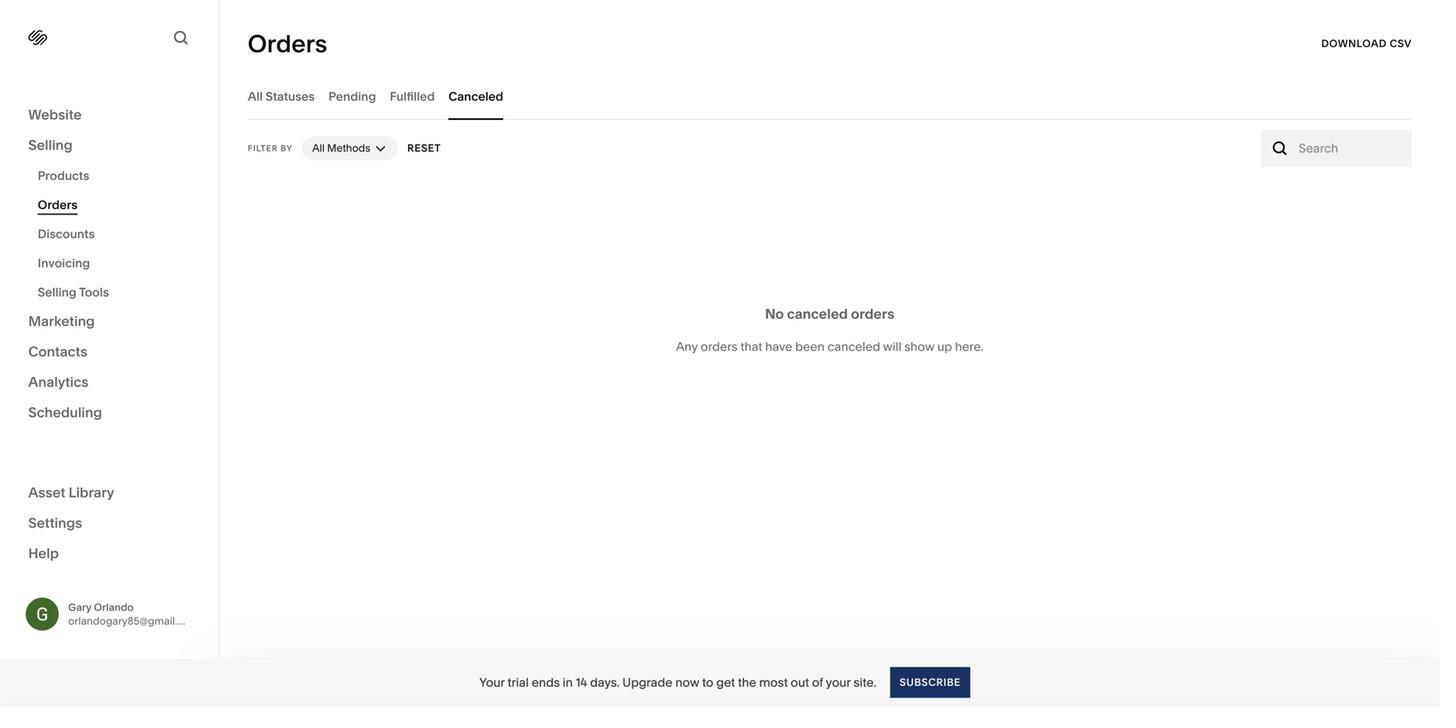 Task type: describe. For each thing, give the bounding box(es) containing it.
your
[[826, 675, 851, 690]]

14
[[576, 675, 587, 690]]

1 horizontal spatial orders
[[248, 29, 327, 58]]

here.
[[955, 339, 984, 354]]

trial
[[508, 675, 529, 690]]

fulfilled button
[[390, 73, 435, 120]]

by
[[281, 143, 293, 153]]

Search field
[[1299, 139, 1402, 158]]

download
[[1321, 37, 1387, 50]]

download csv button
[[1321, 28, 1412, 59]]

orders link
[[38, 190, 200, 219]]

ends
[[532, 675, 560, 690]]

orlandogary85@gmail.com
[[68, 615, 199, 627]]

pending button
[[329, 73, 376, 120]]

fulfilled
[[390, 89, 435, 104]]

orlando
[[94, 601, 134, 614]]

all methods
[[312, 142, 370, 154]]

reset button
[[407, 133, 441, 164]]

settings
[[28, 515, 82, 531]]

canceled button
[[448, 73, 503, 120]]

1 vertical spatial orders
[[701, 339, 738, 354]]

contacts
[[28, 343, 87, 360]]

any
[[676, 339, 698, 354]]

settings link
[[28, 514, 190, 534]]

discounts
[[38, 227, 95, 241]]

all methods button
[[302, 136, 398, 160]]

download csv
[[1321, 37, 1412, 50]]

your trial ends in 14 days. upgrade now to get the most out of your site.
[[479, 675, 876, 690]]

website link
[[28, 105, 190, 126]]

upgrade
[[622, 675, 672, 690]]

will
[[883, 339, 901, 354]]

asset library
[[28, 484, 114, 501]]

scheduling link
[[28, 403, 190, 423]]

products
[[38, 168, 89, 183]]

the
[[738, 675, 756, 690]]

most
[[759, 675, 788, 690]]

all statuses button
[[248, 73, 315, 120]]

no
[[765, 306, 784, 322]]

1 horizontal spatial orders
[[851, 306, 894, 322]]

all for all methods
[[312, 142, 325, 154]]

discounts link
[[38, 219, 200, 249]]

help
[[28, 545, 59, 562]]

gary
[[68, 601, 91, 614]]

all statuses
[[248, 89, 315, 104]]

invoicing
[[38, 256, 90, 270]]

subscribe button
[[890, 667, 970, 698]]

invoicing link
[[38, 249, 200, 278]]

days.
[[590, 675, 620, 690]]

csv
[[1390, 37, 1412, 50]]

0 vertical spatial canceled
[[787, 306, 848, 322]]



Task type: vqa. For each thing, say whether or not it's contained in the screenshot.
Engagement link
no



Task type: locate. For each thing, give the bounding box(es) containing it.
1 vertical spatial canceled
[[828, 339, 880, 354]]

show
[[904, 339, 934, 354]]

tab list
[[248, 73, 1412, 120]]

0 vertical spatial orders
[[248, 29, 327, 58]]

selling
[[28, 137, 73, 153], [38, 285, 76, 300]]

canceled left will
[[828, 339, 880, 354]]

help link
[[28, 544, 59, 563]]

analytics link
[[28, 373, 190, 393]]

website
[[28, 106, 82, 123]]

all inside tab list
[[248, 89, 263, 104]]

selling down website
[[28, 137, 73, 153]]

canceled
[[448, 89, 503, 104]]

0 horizontal spatial orders
[[701, 339, 738, 354]]

asset
[[28, 484, 65, 501]]

0 vertical spatial orders
[[851, 306, 894, 322]]

gary orlando orlandogary85@gmail.com
[[68, 601, 199, 627]]

no canceled orders
[[765, 306, 894, 322]]

selling link
[[28, 136, 190, 156]]

all
[[248, 89, 263, 104], [312, 142, 325, 154]]

filter
[[248, 143, 278, 153]]

orders down products
[[38, 198, 78, 212]]

of
[[812, 675, 823, 690]]

orders
[[851, 306, 894, 322], [701, 339, 738, 354]]

library
[[69, 484, 114, 501]]

been
[[795, 339, 825, 354]]

asset library link
[[28, 483, 190, 504]]

1 vertical spatial all
[[312, 142, 325, 154]]

selling for selling
[[28, 137, 73, 153]]

0 vertical spatial selling
[[28, 137, 73, 153]]

tab list containing all statuses
[[248, 73, 1412, 120]]

up
[[937, 339, 952, 354]]

reset
[[407, 142, 441, 154]]

1 horizontal spatial all
[[312, 142, 325, 154]]

orders right any
[[701, 339, 738, 354]]

0 horizontal spatial orders
[[38, 198, 78, 212]]

your
[[479, 675, 505, 690]]

subscribe
[[900, 676, 961, 689]]

1 vertical spatial orders
[[38, 198, 78, 212]]

products link
[[38, 161, 200, 190]]

that
[[741, 339, 762, 354]]

selling up marketing
[[38, 285, 76, 300]]

pending
[[329, 89, 376, 104]]

site.
[[854, 675, 876, 690]]

tools
[[79, 285, 109, 300]]

orders
[[248, 29, 327, 58], [38, 198, 78, 212]]

selling for selling tools
[[38, 285, 76, 300]]

scheduling
[[28, 404, 102, 421]]

filter by
[[248, 143, 293, 153]]

marketing
[[28, 313, 95, 330]]

selling tools
[[38, 285, 109, 300]]

canceled up the been
[[787, 306, 848, 322]]

selling inside selling tools link
[[38, 285, 76, 300]]

marketing link
[[28, 312, 190, 332]]

to
[[702, 675, 713, 690]]

orders up will
[[851, 306, 894, 322]]

any orders that have been canceled will show up here.
[[676, 339, 984, 354]]

1 vertical spatial selling
[[38, 285, 76, 300]]

in
[[563, 675, 573, 690]]

0 horizontal spatial all
[[248, 89, 263, 104]]

have
[[765, 339, 792, 354]]

orders up statuses
[[248, 29, 327, 58]]

all left methods
[[312, 142, 325, 154]]

get
[[716, 675, 735, 690]]

selling inside 'selling' link
[[28, 137, 73, 153]]

all for all statuses
[[248, 89, 263, 104]]

all left statuses
[[248, 89, 263, 104]]

selling tools link
[[38, 278, 200, 307]]

now
[[675, 675, 699, 690]]

canceled
[[787, 306, 848, 322], [828, 339, 880, 354]]

methods
[[327, 142, 370, 154]]

statuses
[[265, 89, 315, 104]]

0 vertical spatial all
[[248, 89, 263, 104]]

out
[[791, 675, 809, 690]]

analytics
[[28, 374, 89, 390]]

contacts link
[[28, 342, 190, 363]]



